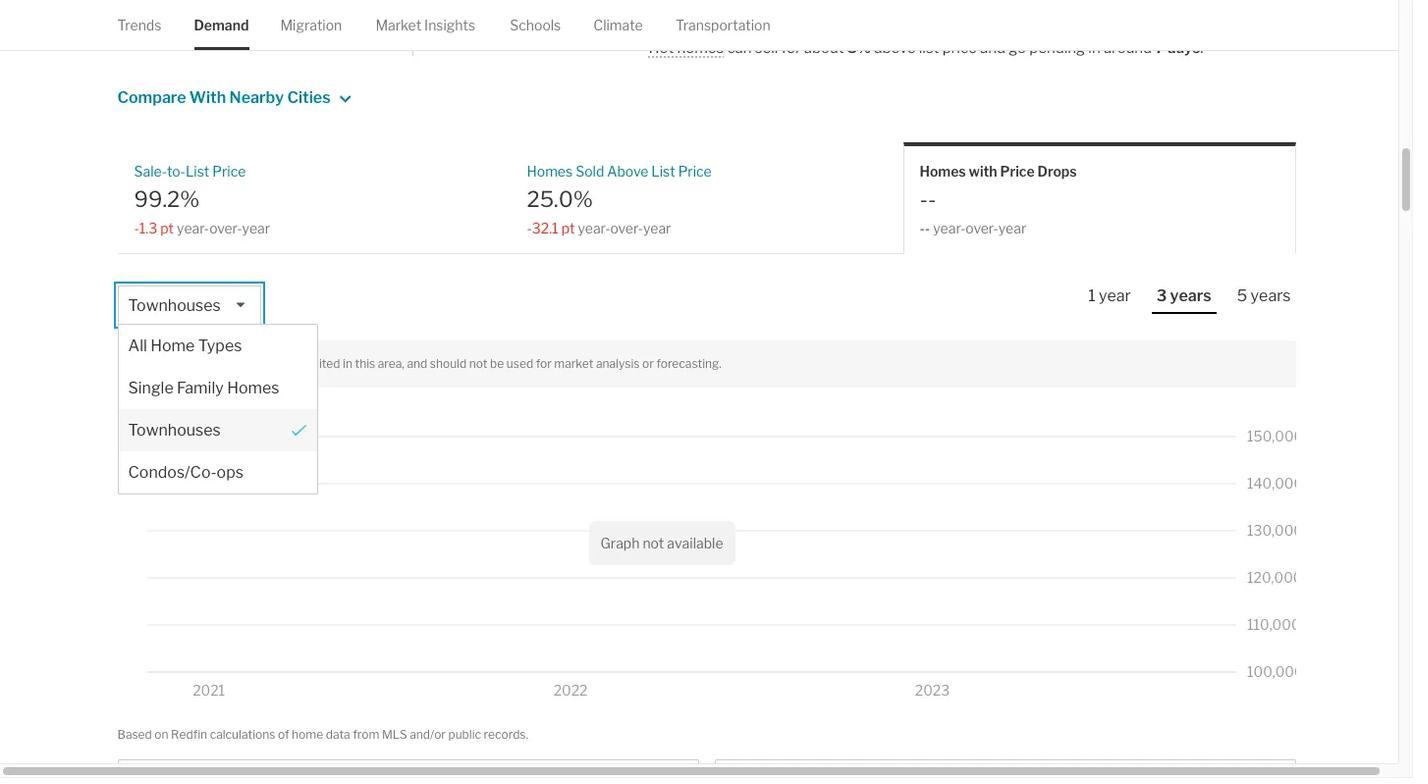 Task type: locate. For each thing, give the bounding box(es) containing it.
type
[[264, 356, 289, 371]]

and left go
[[980, 39, 1006, 57]]

home left type
[[230, 356, 262, 371]]

in
[[1088, 39, 1100, 57], [343, 356, 353, 371]]

list box
[[117, 286, 318, 495]]

over- down with on the top of the page
[[966, 219, 998, 236]]

dialog
[[117, 324, 318, 495]]

1 horizontal spatial years
[[1251, 286, 1291, 305]]

and
[[980, 39, 1006, 57], [407, 356, 427, 371]]

townhouses up home
[[128, 296, 221, 315]]

2 this from the left
[[355, 356, 375, 371]]

years for 5 years
[[1251, 286, 1291, 305]]

with
[[189, 89, 226, 107]]

over- right 1.3
[[209, 219, 242, 236]]

drops
[[1038, 163, 1077, 180]]

sell right can
[[755, 39, 778, 57]]

1 year button
[[1083, 286, 1136, 312]]

over-
[[209, 219, 242, 236], [610, 219, 643, 236], [966, 219, 998, 236]]

not left be
[[469, 356, 488, 371]]

over- inside the homes with price drops -- -- year-over-year
[[966, 219, 998, 236]]

townhouses
[[128, 296, 221, 315], [128, 421, 221, 440]]

2 horizontal spatial homes
[[920, 163, 966, 180]]

2 horizontal spatial year-
[[933, 219, 966, 236]]

about up 8%
[[836, 14, 876, 31]]

1 vertical spatial in
[[343, 356, 353, 371]]

2 years from the left
[[1251, 286, 1291, 305]]

0 horizontal spatial price
[[212, 163, 246, 180]]

migration
[[280, 17, 342, 33]]

not right "graph"
[[643, 535, 664, 552]]

list box containing townhouses
[[117, 286, 318, 495]]

condos/co-
[[128, 463, 217, 482]]

year inside homes sold above list price 25.0% -32.1 pt year-over-year
[[643, 219, 671, 236]]

1 horizontal spatial price
[[678, 163, 712, 180]]

based on redfin calculations of home data from mls and/or public records.
[[117, 728, 528, 743]]

homes
[[737, 14, 784, 31], [677, 39, 724, 57]]

-
[[920, 187, 928, 212], [928, 187, 936, 212], [134, 219, 139, 236], [527, 219, 532, 236], [920, 219, 925, 236], [925, 219, 930, 236]]

about
[[836, 14, 876, 31], [804, 39, 844, 57]]

years right 5
[[1251, 286, 1291, 305]]

home
[[230, 356, 262, 371], [292, 728, 323, 743]]

1 horizontal spatial redfin
[[439, 10, 482, 27]]

1 horizontal spatial over-
[[610, 219, 643, 236]]

sell right transportation
[[787, 14, 810, 31]]

years
[[1170, 286, 1212, 305], [1251, 286, 1291, 305]]

years right the "3"
[[1170, 286, 1212, 305]]

over- inside the sale-to-list price 99.2% -1.3 pt year-over-year
[[209, 219, 242, 236]]

1 pt from the left
[[160, 219, 174, 236]]

data for this home type is limited in this area,      and should not be used for market analysis or forecasting.
[[161, 356, 722, 371]]

3 price from the left
[[1000, 163, 1035, 180]]

year- inside homes sold above list price 25.0% -32.1 pt year-over-year
[[578, 219, 610, 236]]

and inside the average homes  sell for about hot homes can  sell for about 8% above list price and  go pending in around 7 days .
[[980, 39, 1006, 57]]

0 horizontal spatial year-
[[177, 219, 209, 236]]

homes inside homes sold above list price 25.0% -32.1 pt year-over-year
[[527, 163, 573, 180]]

this left area,
[[355, 356, 375, 371]]

forecasting.
[[656, 356, 722, 371]]

sell
[[787, 14, 810, 31], [755, 39, 778, 57]]

homes for 25.0%
[[527, 163, 573, 180]]

0 horizontal spatial in
[[343, 356, 353, 371]]

3 years
[[1157, 286, 1212, 305]]

0 vertical spatial in
[[1088, 39, 1100, 57]]

1 years from the left
[[1170, 286, 1212, 305]]

townhouses up condos/co-
[[128, 421, 221, 440]]

25.0%
[[527, 187, 593, 212]]

not
[[469, 356, 488, 371], [643, 535, 664, 552]]

compare with nearby cities
[[117, 89, 331, 107]]

0 horizontal spatial pt
[[160, 219, 174, 236]]

hot
[[649, 39, 674, 57]]

transportation link
[[676, 0, 771, 50]]

price right with on the top of the page
[[1000, 163, 1035, 180]]

trends
[[117, 17, 161, 33]]

0 horizontal spatial years
[[1170, 286, 1212, 305]]

0 horizontal spatial and
[[407, 356, 427, 371]]

this down types
[[207, 356, 228, 371]]

over- inside homes sold above list price 25.0% -32.1 pt year-over-year
[[610, 219, 643, 236]]

and right area,
[[407, 356, 427, 371]]

0 horizontal spatial sell
[[755, 39, 778, 57]]

- inside the sale-to-list price 99.2% -1.3 pt year-over-year
[[134, 219, 139, 236]]

0 horizontal spatial this
[[207, 356, 228, 371]]

1 horizontal spatial pt
[[561, 219, 575, 236]]

0 horizontal spatial not
[[469, 356, 488, 371]]

1 horizontal spatial year-
[[578, 219, 610, 236]]

in left 'around' at the right of page
[[1088, 39, 1100, 57]]

based
[[117, 728, 152, 743]]

1
[[1088, 286, 1096, 305]]

townhouses element
[[118, 409, 317, 451]]

pt right 1.3
[[160, 219, 174, 236]]

0 horizontal spatial homes
[[677, 39, 724, 57]]

is
[[291, 356, 300, 371]]

go
[[1009, 39, 1026, 57]]

0 horizontal spatial list
[[186, 163, 209, 180]]

1 vertical spatial home
[[292, 728, 323, 743]]

0 vertical spatial and
[[980, 39, 1006, 57]]

price inside homes sold above list price 25.0% -32.1 pt year-over-year
[[678, 163, 712, 180]]

limited
[[303, 356, 340, 371]]

homes up can
[[737, 14, 784, 31]]

redfin right on on the left bottom
[[171, 728, 207, 743]]

can
[[727, 39, 752, 57]]

5
[[1237, 286, 1247, 305]]

years for 3 years
[[1170, 286, 1212, 305]]

should
[[430, 356, 467, 371]]

1 vertical spatial redfin
[[171, 728, 207, 743]]

homes left with on the top of the page
[[920, 163, 966, 180]]

year- inside the sale-to-list price 99.2% -1.3 pt year-over-year
[[177, 219, 209, 236]]

2 over- from the left
[[610, 219, 643, 236]]

nearby
[[229, 89, 284, 107]]

0 horizontal spatial over-
[[209, 219, 242, 236]]

2 year- from the left
[[578, 219, 610, 236]]

0 vertical spatial redfin
[[439, 10, 482, 27]]

list up 99.2%
[[186, 163, 209, 180]]

99.2%
[[134, 187, 200, 212]]

1 vertical spatial and
[[407, 356, 427, 371]]

2 list from the left
[[651, 163, 675, 180]]

public
[[448, 728, 481, 743]]

1 price from the left
[[212, 163, 246, 180]]

2 price from the left
[[678, 163, 712, 180]]

homes up 25.0%
[[527, 163, 573, 180]]

redfin left compete
[[439, 10, 482, 27]]

- inside homes sold above list price 25.0% -32.1 pt year-over-year
[[527, 219, 532, 236]]

3 over- from the left
[[966, 219, 998, 236]]

™
[[585, 10, 599, 27]]

insights
[[424, 17, 475, 33]]

transportation
[[676, 17, 771, 33]]

demand link
[[194, 0, 249, 50]]

homes
[[527, 163, 573, 180], [920, 163, 966, 180], [227, 379, 279, 397]]

this
[[207, 356, 228, 371], [355, 356, 375, 371]]

1 vertical spatial about
[[804, 39, 844, 57]]

2 horizontal spatial over-
[[966, 219, 998, 236]]

list inside homes sold above list price 25.0% -32.1 pt year-over-year
[[651, 163, 675, 180]]

dialog containing all home types
[[117, 324, 318, 495]]

2 horizontal spatial price
[[1000, 163, 1035, 180]]

homes down average
[[677, 39, 724, 57]]

family
[[177, 379, 224, 397]]

0 horizontal spatial redfin
[[171, 728, 207, 743]]

mls
[[382, 728, 407, 743]]

0 horizontal spatial home
[[230, 356, 262, 371]]

price inside the homes with price drops -- -- year-over-year
[[1000, 163, 1035, 180]]

average
[[678, 14, 734, 31]]

in right limited
[[343, 356, 353, 371]]

1 year- from the left
[[177, 219, 209, 236]]

pt right 32.1
[[561, 219, 575, 236]]

homes inside the homes with price drops -- -- year-over-year
[[920, 163, 966, 180]]

condos/co-ops
[[128, 463, 243, 482]]

0 vertical spatial about
[[836, 14, 876, 31]]

home
[[150, 337, 195, 355]]

used
[[507, 356, 533, 371]]

1 horizontal spatial list
[[651, 163, 675, 180]]

market insights
[[376, 17, 475, 33]]

around
[[1104, 39, 1152, 57]]

over- down above
[[610, 219, 643, 236]]

homes for -
[[920, 163, 966, 180]]

0 vertical spatial townhouses
[[128, 296, 221, 315]]

for
[[813, 14, 833, 31], [781, 39, 801, 57], [189, 356, 205, 371], [536, 356, 552, 371]]

1 horizontal spatial sell
[[787, 14, 810, 31]]

0 vertical spatial not
[[469, 356, 488, 371]]

3 year- from the left
[[933, 219, 966, 236]]

1 horizontal spatial homes
[[527, 163, 573, 180]]

price right to-
[[212, 163, 246, 180]]

pt
[[160, 219, 174, 236], [561, 219, 575, 236]]

1 over- from the left
[[209, 219, 242, 236]]

year- inside the homes with price drops -- -- year-over-year
[[933, 219, 966, 236]]

about left 8%
[[804, 39, 844, 57]]

1 horizontal spatial in
[[1088, 39, 1100, 57]]

home right of
[[292, 728, 323, 743]]

the
[[649, 14, 675, 31]]

homes down type
[[227, 379, 279, 397]]

price right above
[[678, 163, 712, 180]]

year-
[[177, 219, 209, 236], [578, 219, 610, 236], [933, 219, 966, 236]]

1 horizontal spatial and
[[980, 39, 1006, 57]]

price
[[212, 163, 246, 180], [678, 163, 712, 180], [1000, 163, 1035, 180]]

1 vertical spatial townhouses
[[128, 421, 221, 440]]

1 list from the left
[[186, 163, 209, 180]]

0 vertical spatial homes
[[737, 14, 784, 31]]

list right above
[[651, 163, 675, 180]]

schools
[[510, 17, 561, 33]]

types
[[198, 337, 242, 355]]

1 vertical spatial not
[[643, 535, 664, 552]]

graph not available
[[600, 535, 723, 552]]

schools link
[[510, 0, 561, 50]]

all home types
[[128, 337, 242, 355]]

32.1
[[532, 219, 558, 236]]

1 horizontal spatial home
[[292, 728, 323, 743]]

0 horizontal spatial homes
[[227, 379, 279, 397]]

1 horizontal spatial this
[[355, 356, 375, 371]]

compete
[[485, 10, 544, 27]]

2 pt from the left
[[561, 219, 575, 236]]



Task type: describe. For each thing, give the bounding box(es) containing it.
1.3
[[139, 219, 157, 236]]

migration link
[[280, 0, 342, 50]]

homes sold above list price 25.0% -32.1 pt year-over-year
[[527, 163, 712, 236]]

1 year
[[1088, 286, 1131, 305]]

year inside "button"
[[1099, 286, 1131, 305]]

graph
[[600, 535, 640, 552]]

cities
[[287, 89, 331, 107]]

0 vertical spatial sell
[[787, 14, 810, 31]]

homes with price drops -- -- year-over-year
[[920, 163, 1077, 236]]

data
[[161, 356, 187, 371]]

data
[[326, 728, 350, 743]]

pt inside the sale-to-list price 99.2% -1.3 pt year-over-year
[[160, 219, 174, 236]]

sale-
[[134, 163, 167, 180]]

year inside the sale-to-list price 99.2% -1.3 pt year-over-year
[[242, 219, 270, 236]]

ops
[[217, 463, 243, 482]]

pending
[[1029, 39, 1085, 57]]

over- for --
[[966, 219, 998, 236]]

climate
[[593, 17, 643, 33]]

3 years button
[[1152, 286, 1216, 314]]

redfin compete score ™
[[439, 10, 599, 27]]

market
[[554, 356, 593, 371]]

of
[[278, 728, 289, 743]]

score
[[547, 10, 585, 27]]

from
[[353, 728, 379, 743]]

days
[[1167, 39, 1200, 57]]

pt inside homes sold above list price 25.0% -32.1 pt year-over-year
[[561, 219, 575, 236]]

demand
[[194, 17, 249, 33]]

1 vertical spatial homes
[[677, 39, 724, 57]]

5 years button
[[1232, 286, 1296, 312]]

price
[[942, 39, 977, 57]]

records.
[[484, 728, 528, 743]]

in inside the average homes  sell for about hot homes can  sell for about 8% above list price and  go pending in around 7 days .
[[1088, 39, 1100, 57]]

5 years
[[1237, 286, 1291, 305]]

sale-to-list price 99.2% -1.3 pt year-over-year
[[134, 163, 270, 236]]

the average homes  sell for about hot homes can  sell for about 8% above list price and  go pending in around 7 days .
[[649, 14, 1203, 57]]

with
[[969, 163, 997, 180]]

over- for 99.2%
[[209, 219, 242, 236]]

above
[[874, 39, 916, 57]]

3
[[1157, 286, 1167, 305]]

1 vertical spatial sell
[[755, 39, 778, 57]]

area,
[[378, 356, 404, 371]]

available
[[667, 535, 723, 552]]

1 townhouses from the top
[[128, 296, 221, 315]]

7
[[1155, 39, 1164, 57]]

calculations
[[210, 728, 275, 743]]

2 townhouses from the top
[[128, 421, 221, 440]]

single family homes
[[128, 379, 279, 397]]

trends link
[[117, 0, 161, 50]]

1 horizontal spatial homes
[[737, 14, 784, 31]]

to-
[[167, 163, 186, 180]]

1 horizontal spatial not
[[643, 535, 664, 552]]

analysis
[[596, 356, 640, 371]]

list inside the sale-to-list price 99.2% -1.3 pt year-over-year
[[186, 163, 209, 180]]

.
[[1200, 39, 1203, 57]]

compare
[[117, 89, 186, 107]]

single
[[128, 379, 174, 397]]

on
[[155, 728, 168, 743]]

1 this from the left
[[207, 356, 228, 371]]

8%
[[847, 39, 871, 57]]

price inside the sale-to-list price 99.2% -1.3 pt year-over-year
[[212, 163, 246, 180]]

above
[[607, 163, 648, 180]]

0 vertical spatial home
[[230, 356, 262, 371]]

and/or
[[410, 728, 446, 743]]

or
[[642, 356, 654, 371]]

climate link
[[593, 0, 643, 50]]

be
[[490, 356, 504, 371]]

year inside the homes with price drops -- -- year-over-year
[[998, 219, 1026, 236]]

year- for --
[[933, 219, 966, 236]]

year- for 99.2%
[[177, 219, 209, 236]]

list
[[919, 39, 939, 57]]

market
[[376, 17, 421, 33]]

market insights link
[[376, 0, 475, 50]]

all
[[128, 337, 147, 355]]

sold
[[576, 163, 604, 180]]



Task type: vqa. For each thing, say whether or not it's contained in the screenshot.
1st 3 baths from the top of the page
no



